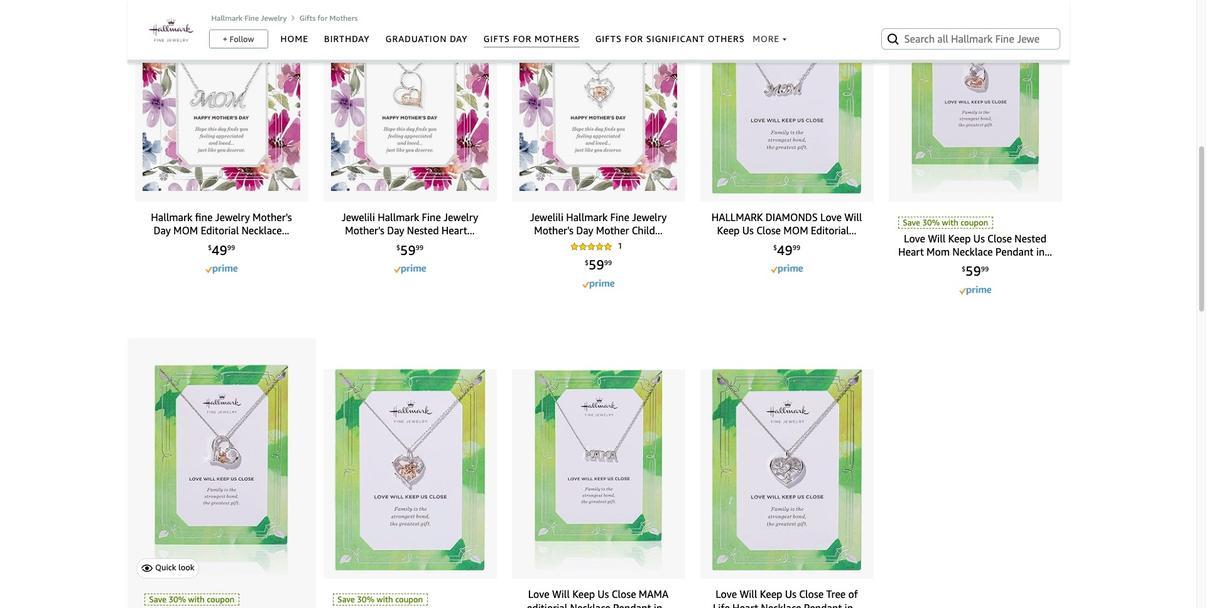 Task type: vqa. For each thing, say whether or not it's contained in the screenshot.
2nd $ 49 99
yes



Task type: describe. For each thing, give the bounding box(es) containing it.
1 horizontal spatial 30%
[[357, 595, 375, 605]]

49 for hallmark fine jewelry mother's day mom editorial necklace pendant in sterling silver with diamonds image
[[212, 242, 227, 258]]

$ 49 99 for hallmark fine jewelry mother's day mom editorial necklace pendant in sterling silver with diamonds image
[[208, 242, 235, 258]]

+ follow
[[223, 34, 254, 44]]

fine
[[245, 13, 259, 23]]

hallmark diamonds love will keep us close mom editorial necklace pendant in sterling silver with diamond image
[[711, 0, 863, 193]]

49 for the hallmark diamonds love will keep us close mom editorial necklace pendant in sterling silver with diamond image
[[778, 242, 793, 258]]

+ follow button
[[210, 30, 267, 48]]

99 for hallmark fine jewelry mother's day mom editorial necklace pendant in sterling silver with diamonds image
[[227, 244, 235, 252]]

hallmark
[[212, 13, 243, 23]]

$ 49 99 for the hallmark diamonds love will keep us close mom editorial necklace pendant in sterling silver with diamond image
[[774, 242, 801, 258]]

jewelry
[[261, 13, 287, 23]]

59 for love will keep us close nested heart mom necklace pendant in sterling silver and 14k rose gold plating with diamonds image
[[966, 264, 982, 279]]

1
[[618, 241, 623, 251]]

follow
[[230, 34, 254, 44]]

1 horizontal spatial save 30% with coupon
[[338, 595, 423, 605]]

0 horizontal spatial 59
[[400, 242, 416, 258]]

jewelili hallmark fine jewelry mother's day nested heart mom necklace pendant in sterling silver and 14k rose gold plating with diamonds image
[[331, 0, 489, 191]]

hallmark fine jewelry logo image
[[148, 6, 195, 53]]

0 horizontal spatial coupon
[[207, 595, 235, 605]]

love will keep us close mama editiorial necklace pendant in sterling silver with diamonds image
[[534, 370, 663, 571]]

0 horizontal spatial 30%
[[169, 595, 186, 605]]

2 horizontal spatial with
[[943, 217, 959, 227]]

look
[[179, 563, 195, 573]]

$ 59 99 for jewelili hallmark fine jewelry mother's day mother child elephant heart necklace pendant in sterling silver and 14k rose gold plating with diamonds image at the top of the page
[[585, 257, 612, 273]]

2 horizontal spatial coupon
[[961, 217, 989, 227]]

0 horizontal spatial $ 59 99
[[397, 242, 424, 258]]

gifts for mothers
[[300, 13, 358, 23]]

$ for hallmark fine jewelry mother's day mom editorial necklace pendant in sterling silver with diamonds image
[[208, 244, 212, 252]]

gifts for mothers link
[[300, 13, 358, 23]]

hallmark fine jewelry
[[212, 13, 287, 23]]

1 horizontal spatial with
[[377, 595, 393, 605]]

love will keep us close mother child elephant heart necklace pendant in sterling silver and 14k rose gold plating with diamonds image
[[334, 370, 486, 571]]



Task type: locate. For each thing, give the bounding box(es) containing it.
hallmark fine jewelry link
[[212, 13, 287, 23]]

1 horizontal spatial coupon
[[395, 595, 423, 605]]

99 for the hallmark diamonds love will keep us close mom editorial necklace pendant in sterling silver with diamond image
[[793, 244, 801, 252]]

$ for jewelili hallmark fine jewelry mother's day nested heart mom necklace pendant in sterling silver and 14k rose gold plating with diamonds image
[[397, 244, 400, 252]]

2 horizontal spatial save
[[903, 217, 921, 227]]

coupon
[[961, 217, 989, 227], [207, 595, 235, 605], [395, 595, 423, 605]]

$ 59 99 for love will keep us close nested heart mom necklace pendant in sterling silver and 14k rose gold plating with diamonds image
[[962, 264, 989, 279]]

2 $ 49 99 from the left
[[774, 242, 801, 258]]

+
[[223, 34, 228, 44]]

30%
[[923, 217, 940, 227], [169, 595, 186, 605], [357, 595, 375, 605]]

1 horizontal spatial $ 49 99
[[774, 242, 801, 258]]

hallmark fine jewelry mother's day mom editorial necklace pendant in sterling silver with diamonds image
[[143, 0, 300, 191]]

love will keep us close tree of life heart necklace pendant in sterling silver with diamonds image
[[711, 370, 863, 571]]

quick look button
[[136, 559, 199, 579]]

2 49 from the left
[[778, 242, 793, 258]]

0 horizontal spatial 49
[[212, 242, 227, 258]]

2 horizontal spatial 30%
[[923, 217, 940, 227]]

jewelili hallmark fine jewelry mother's day mother child elephant heart necklace pendant in sterling silver and 14k rose gold plating with diamonds image
[[520, 0, 677, 191]]

1 horizontal spatial save
[[338, 595, 355, 605]]

2 horizontal spatial save 30% with coupon
[[903, 217, 989, 227]]

99
[[227, 244, 235, 252], [416, 244, 424, 252], [793, 244, 801, 252], [605, 259, 612, 266], [982, 265, 989, 273]]

1 horizontal spatial $ 59 99
[[585, 257, 612, 273]]

49
[[212, 242, 227, 258], [778, 242, 793, 258]]

$ 59 99
[[397, 242, 424, 258], [585, 257, 612, 273], [962, 264, 989, 279]]

mothers
[[330, 13, 358, 23]]

love will keep us close nested heart mom necklace pendant in sterling silver and 14k rose gold plating with diamonds image
[[912, 0, 1040, 193]]

0 horizontal spatial $ 49 99
[[208, 242, 235, 258]]

1 49 from the left
[[212, 242, 227, 258]]

$ 49 99
[[208, 242, 235, 258], [774, 242, 801, 258]]

for
[[318, 13, 328, 23]]

Search all Hallmark Fine Jewelry search field
[[905, 28, 1040, 50]]

59 for jewelili hallmark fine jewelry mother's day mother child elephant heart necklace pendant in sterling silver and 14k rose gold plating with diamonds image at the top of the page
[[589, 257, 605, 273]]

59
[[400, 242, 416, 258], [589, 257, 605, 273], [966, 264, 982, 279]]

save 30% with coupon
[[903, 217, 989, 227], [149, 595, 235, 605], [338, 595, 423, 605]]

0 horizontal spatial with
[[188, 595, 205, 605]]

$ for the hallmark diamonds love will keep us close mom editorial necklace pendant in sterling silver with diamond image
[[774, 244, 778, 252]]

1 horizontal spatial 49
[[778, 242, 793, 258]]

0 horizontal spatial save
[[149, 595, 167, 605]]

quick look
[[155, 563, 195, 573]]

1 $ 49 99 from the left
[[208, 242, 235, 258]]

gifts
[[300, 13, 316, 23]]

with
[[943, 217, 959, 227], [188, 595, 205, 605], [377, 595, 393, 605]]

0 horizontal spatial save 30% with coupon
[[149, 595, 235, 605]]

search image
[[886, 31, 901, 47]]

quick
[[155, 563, 176, 573]]

$
[[208, 244, 212, 252], [397, 244, 400, 252], [774, 244, 778, 252], [585, 259, 589, 266], [962, 265, 966, 273]]

99 for jewelili hallmark fine jewelry mother's day nested heart mom necklace pendant in sterling silver and 14k rose gold plating with diamonds image
[[416, 244, 424, 252]]

1 horizontal spatial 59
[[589, 257, 605, 273]]

2 horizontal spatial 59
[[966, 264, 982, 279]]

love will keep us close mother child cat heart necklace pendant in sterling silver and 14k rose gold plating with diamonds image
[[154, 364, 289, 576]]

save
[[903, 217, 921, 227], [149, 595, 167, 605], [338, 595, 355, 605]]

2 horizontal spatial $ 59 99
[[962, 264, 989, 279]]



